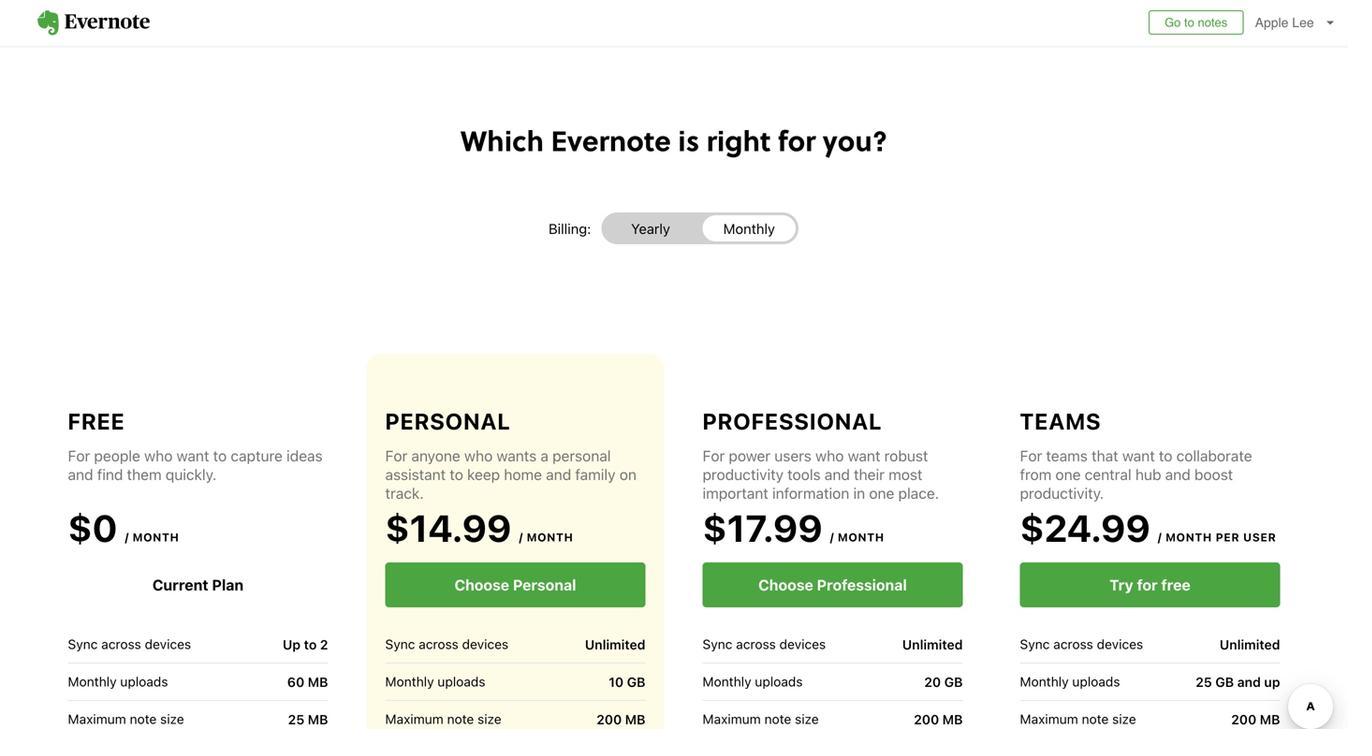Task type: describe. For each thing, give the bounding box(es) containing it.
size for 10 gb
[[478, 712, 502, 727]]

sync for 10 gb
[[385, 637, 415, 652]]

plan
[[212, 576, 244, 594]]

home
[[504, 466, 542, 484]]

up
[[283, 637, 301, 653]]

across for 25
[[1054, 637, 1094, 652]]

productivity
[[703, 466, 784, 484]]

choose professional button
[[703, 563, 963, 608]]

track.
[[385, 485, 424, 502]]

across for 60
[[101, 637, 141, 652]]

for for teams
[[1020, 447, 1043, 465]]

which
[[461, 120, 544, 160]]

want for teams
[[1123, 447, 1156, 465]]

$0
[[68, 506, 117, 550]]

/ for $0
[[125, 531, 129, 544]]

maximum for 60 mb
[[68, 712, 126, 727]]

that
[[1092, 447, 1119, 465]]

2
[[320, 637, 328, 653]]

important
[[703, 485, 769, 502]]

try for free
[[1110, 576, 1191, 594]]

25 mb
[[288, 712, 328, 728]]

mb for 20 gb
[[943, 712, 963, 728]]

uploads for 20 gb
[[755, 674, 803, 690]]

25 for 25 gb and up
[[1196, 675, 1213, 690]]

productivity.
[[1020, 485, 1105, 502]]

wants
[[497, 447, 537, 465]]

place.
[[899, 485, 940, 502]]

evernote
[[551, 120, 671, 160]]

apple lee link
[[1251, 0, 1349, 46]]

assistant
[[385, 466, 446, 484]]

boost
[[1195, 466, 1234, 484]]

60 mb
[[287, 675, 328, 690]]

sync for 20 gb
[[703, 637, 733, 652]]

go to notes
[[1165, 15, 1228, 30]]

$24.99
[[1020, 506, 1151, 550]]

billing:
[[549, 220, 591, 237]]

for inside button
[[1137, 576, 1158, 594]]

professional
[[817, 576, 907, 594]]

uploads for 25 gb and up
[[1073, 674, 1121, 690]]

anyone
[[412, 447, 461, 465]]

$17.99 / month
[[703, 506, 885, 550]]

0 horizontal spatial for
[[778, 120, 816, 160]]

maximum note size for 20
[[703, 712, 819, 727]]

size for 20 gb
[[795, 712, 819, 727]]

their
[[854, 466, 885, 484]]

across for 20
[[736, 637, 776, 652]]

choose for choose professional
[[759, 576, 814, 594]]

monthly for 60 mb
[[68, 674, 117, 690]]

current plan button
[[68, 563, 328, 608]]

10 gb
[[609, 675, 646, 690]]

across for 10
[[419, 637, 459, 652]]

maximum for 10 gb
[[385, 712, 444, 727]]

who for free
[[144, 447, 173, 465]]

one inside for teams that want to collaborate from one central hub and boost productivity.
[[1056, 466, 1081, 484]]

ideas
[[287, 447, 323, 465]]

mb right '60'
[[308, 675, 328, 690]]

gb for 20
[[945, 675, 963, 690]]

20 gb
[[925, 675, 963, 690]]

month for $24.99
[[1166, 531, 1213, 544]]

one inside for power users who want robust productivity tools and their most important information in one place.
[[869, 485, 895, 502]]

power
[[729, 447, 771, 465]]

per
[[1216, 531, 1240, 544]]

in
[[854, 485, 866, 502]]

up
[[1265, 675, 1281, 690]]

25 for 25 mb
[[288, 712, 305, 728]]

right
[[707, 120, 771, 160]]

unlimited for 25 gb and up
[[1220, 637, 1281, 653]]

and inside for anyone who wants a personal assistant to keep home and family on track.
[[546, 466, 572, 484]]

quickly.
[[166, 466, 217, 484]]

for for professional
[[703, 447, 725, 465]]

note for 10 gb
[[447, 712, 474, 727]]

sync across devices for 10
[[385, 637, 509, 652]]

monthly uploads for 20 gb
[[703, 674, 803, 690]]

personal
[[553, 447, 611, 465]]

200 for 25
[[1232, 712, 1257, 728]]

you?
[[823, 120, 888, 160]]

teams
[[1020, 408, 1102, 435]]

go
[[1165, 15, 1181, 30]]

yearly
[[631, 220, 670, 237]]

free
[[68, 408, 125, 435]]

sync for 25 gb and up
[[1020, 637, 1050, 652]]

for anyone who wants a personal assistant to keep home and family on track.
[[385, 447, 637, 502]]

tools
[[788, 466, 821, 484]]

$24.99 / month per user
[[1020, 506, 1277, 550]]

note for 20 gb
[[765, 712, 792, 727]]

current
[[153, 576, 209, 594]]

maximum note size for 25
[[1020, 712, 1137, 727]]

200 mb for 20 gb
[[914, 712, 963, 728]]

maximum note size for 60
[[68, 712, 184, 727]]

up to 2
[[283, 637, 328, 653]]

choose professional
[[759, 576, 907, 594]]

monthly uploads for 60 mb
[[68, 674, 168, 690]]

professional
[[703, 408, 883, 435]]

capture
[[231, 447, 283, 465]]

$17.99
[[703, 506, 823, 550]]

mb for 25 gb and up
[[1260, 712, 1281, 728]]

free
[[1162, 576, 1191, 594]]

month for $14.99
[[527, 531, 574, 544]]

current plan
[[153, 576, 244, 594]]



Task type: locate. For each thing, give the bounding box(es) containing it.
1 uploads from the left
[[120, 674, 168, 690]]

4 note from the left
[[1082, 712, 1109, 727]]

3 maximum note size from the left
[[703, 712, 819, 727]]

3 sync from the left
[[703, 637, 733, 652]]

sync across devices
[[68, 637, 191, 652], [385, 637, 509, 652], [703, 637, 826, 652], [1020, 637, 1144, 652]]

choose down $17.99 / month
[[759, 576, 814, 594]]

200 mb
[[597, 712, 646, 728], [914, 712, 963, 728], [1232, 712, 1281, 728]]

sync
[[68, 637, 98, 652], [385, 637, 415, 652], [703, 637, 733, 652], [1020, 637, 1050, 652]]

teams
[[1047, 447, 1088, 465]]

choose personal button
[[385, 563, 646, 608]]

gb for 25
[[1216, 675, 1235, 690]]

devices for 25 gb and up
[[1097, 637, 1144, 652]]

1 horizontal spatial want
[[848, 447, 881, 465]]

monthly uploads for 25 gb and up
[[1020, 674, 1121, 690]]

200 mb for 10 gb
[[597, 712, 646, 728]]

hub
[[1136, 466, 1162, 484]]

choose inside button
[[455, 576, 510, 594]]

devices down choose personal
[[462, 637, 509, 652]]

1 gb from the left
[[627, 675, 646, 690]]

4 maximum from the left
[[1020, 712, 1079, 727]]

2 sync from the left
[[385, 637, 415, 652]]

1 sync from the left
[[68, 637, 98, 652]]

devices down choose professional
[[780, 637, 826, 652]]

0 horizontal spatial choose
[[455, 576, 510, 594]]

3 for from the left
[[703, 447, 725, 465]]

most
[[889, 466, 923, 484]]

maximum
[[68, 712, 126, 727], [385, 712, 444, 727], [703, 712, 761, 727], [1020, 712, 1079, 727]]

collaborate
[[1177, 447, 1253, 465]]

keep
[[467, 466, 500, 484]]

60
[[287, 675, 305, 690]]

for teams that want to collaborate from one central hub and boost productivity.
[[1020, 447, 1253, 502]]

$14.99
[[385, 506, 512, 550]]

$0 / month
[[68, 506, 179, 550]]

and right hub
[[1166, 466, 1191, 484]]

unlimited up 10
[[585, 637, 646, 653]]

2 choose from the left
[[759, 576, 814, 594]]

who inside for anyone who wants a personal assistant to keep home and family on track.
[[464, 447, 493, 465]]

/ up 'choose personal' button
[[519, 531, 524, 544]]

for people who want to capture ideas and find them quickly.
[[68, 447, 323, 484]]

note for 25 gb and up
[[1082, 712, 1109, 727]]

2 devices from the left
[[462, 637, 509, 652]]

devices for 10 gb
[[462, 637, 509, 652]]

1 horizontal spatial choose
[[759, 576, 814, 594]]

from
[[1020, 466, 1052, 484]]

20
[[925, 675, 941, 690]]

3 200 from the left
[[1232, 712, 1257, 728]]

/ right $0
[[125, 531, 129, 544]]

notes
[[1198, 15, 1228, 30]]

1 horizontal spatial for
[[1137, 576, 1158, 594]]

0 horizontal spatial one
[[869, 485, 895, 502]]

2 200 from the left
[[914, 712, 940, 728]]

$14.99 / month
[[385, 506, 574, 550]]

2 who from the left
[[464, 447, 493, 465]]

which evernote is right for you?
[[461, 120, 888, 160]]

choose down the $14.99 / month on the left of page
[[455, 576, 510, 594]]

2 horizontal spatial unlimited
[[1220, 637, 1281, 653]]

200 mb for 25 gb and up
[[1232, 712, 1281, 728]]

maximum note size for 10
[[385, 712, 502, 727]]

month up personal
[[527, 531, 574, 544]]

who up them
[[144, 447, 173, 465]]

/ for $24.99
[[1158, 531, 1163, 544]]

sync across devices for 60
[[68, 637, 191, 652]]

200 mb down 20 gb
[[914, 712, 963, 728]]

across
[[101, 637, 141, 652], [419, 637, 459, 652], [736, 637, 776, 652], [1054, 637, 1094, 652]]

monthly for 25 gb and up
[[1020, 674, 1069, 690]]

3 note from the left
[[765, 712, 792, 727]]

size
[[160, 712, 184, 727], [478, 712, 502, 727], [795, 712, 819, 727], [1113, 712, 1137, 727]]

for up assistant
[[385, 447, 408, 465]]

1 vertical spatial for
[[1137, 576, 1158, 594]]

devices
[[145, 637, 191, 652], [462, 637, 509, 652], [780, 637, 826, 652], [1097, 637, 1144, 652]]

2 maximum note size from the left
[[385, 712, 502, 727]]

for for personal
[[385, 447, 408, 465]]

and down "a"
[[546, 466, 572, 484]]

3 / from the left
[[830, 531, 835, 544]]

and inside for people who want to capture ideas and find them quickly.
[[68, 466, 93, 484]]

gb for 10
[[627, 675, 646, 690]]

1 sync across devices from the left
[[68, 637, 191, 652]]

sync for 60 mb
[[68, 637, 98, 652]]

1 month from the left
[[133, 531, 179, 544]]

3 sync across devices from the left
[[703, 637, 826, 652]]

devices down try
[[1097, 637, 1144, 652]]

0 vertical spatial for
[[778, 120, 816, 160]]

1 200 mb from the left
[[597, 712, 646, 728]]

month down in
[[838, 531, 885, 544]]

3 devices from the left
[[780, 637, 826, 652]]

1 200 from the left
[[597, 712, 622, 728]]

200 for 20
[[914, 712, 940, 728]]

who
[[144, 447, 173, 465], [464, 447, 493, 465], [816, 447, 844, 465]]

who inside for people who want to capture ideas and find them quickly.
[[144, 447, 173, 465]]

/ inside $17.99 / month
[[830, 531, 835, 544]]

2 across from the left
[[419, 637, 459, 652]]

200
[[597, 712, 622, 728], [914, 712, 940, 728], [1232, 712, 1257, 728]]

1 want from the left
[[177, 447, 209, 465]]

4 devices from the left
[[1097, 637, 1144, 652]]

to up hub
[[1159, 447, 1173, 465]]

2 horizontal spatial want
[[1123, 447, 1156, 465]]

mb down up
[[1260, 712, 1281, 728]]

central
[[1085, 466, 1132, 484]]

/
[[125, 531, 129, 544], [519, 531, 524, 544], [830, 531, 835, 544], [1158, 531, 1163, 544]]

2 maximum from the left
[[385, 712, 444, 727]]

month inside $17.99 / month
[[838, 531, 885, 544]]

2 horizontal spatial 200
[[1232, 712, 1257, 728]]

unlimited up 25 gb and up
[[1220, 637, 1281, 653]]

and left find
[[68, 466, 93, 484]]

0 horizontal spatial want
[[177, 447, 209, 465]]

4 maximum note size from the left
[[1020, 712, 1137, 727]]

users
[[775, 447, 812, 465]]

1 across from the left
[[101, 637, 141, 652]]

devices for 20 gb
[[780, 637, 826, 652]]

for inside for power users who want robust productivity tools and their most important information in one place.
[[703, 447, 725, 465]]

4 sync from the left
[[1020, 637, 1050, 652]]

3 monthly uploads from the left
[[703, 674, 803, 690]]

people
[[94, 447, 140, 465]]

mb for 60 mb
[[308, 712, 328, 728]]

0 vertical spatial one
[[1056, 466, 1081, 484]]

want inside for people who want to capture ideas and find them quickly.
[[177, 447, 209, 465]]

3 who from the left
[[816, 447, 844, 465]]

maximum for 25 gb and up
[[1020, 712, 1079, 727]]

month inside $0 / month
[[133, 531, 179, 544]]

devices down current
[[145, 637, 191, 652]]

1 monthly uploads from the left
[[68, 674, 168, 690]]

3 maximum from the left
[[703, 712, 761, 727]]

for up from
[[1020, 447, 1043, 465]]

0 horizontal spatial gb
[[627, 675, 646, 690]]

size for 25 gb and up
[[1113, 712, 1137, 727]]

to inside for anyone who wants a personal assistant to keep home and family on track.
[[450, 466, 463, 484]]

month for $0
[[133, 531, 179, 544]]

/ inside $0 / month
[[125, 531, 129, 544]]

month inside $24.99 / month per user
[[1166, 531, 1213, 544]]

for inside for teams that want to collaborate from one central hub and boost productivity.
[[1020, 447, 1043, 465]]

/ for $14.99
[[519, 531, 524, 544]]

personal
[[385, 408, 511, 435]]

3 unlimited from the left
[[1220, 637, 1281, 653]]

monthly for 10 gb
[[385, 674, 434, 690]]

2 monthly uploads from the left
[[385, 674, 486, 690]]

note
[[130, 712, 157, 727], [447, 712, 474, 727], [765, 712, 792, 727], [1082, 712, 1109, 727]]

1 who from the left
[[144, 447, 173, 465]]

try
[[1110, 576, 1134, 594]]

sync across devices down current
[[68, 637, 191, 652]]

go to notes link
[[1149, 10, 1244, 35]]

1 for from the left
[[68, 447, 90, 465]]

1 horizontal spatial 25
[[1196, 675, 1213, 690]]

0 horizontal spatial who
[[144, 447, 173, 465]]

to inside for teams that want to collaborate from one central hub and boost productivity.
[[1159, 447, 1173, 465]]

want for free
[[177, 447, 209, 465]]

25 left up
[[1196, 675, 1213, 690]]

mb for 10 gb
[[625, 712, 646, 728]]

apple lee
[[1256, 15, 1315, 30]]

uploads for 60 mb
[[120, 674, 168, 690]]

1 horizontal spatial who
[[464, 447, 493, 465]]

/ inside the $14.99 / month
[[519, 531, 524, 544]]

3 uploads from the left
[[755, 674, 803, 690]]

0 horizontal spatial 200
[[597, 712, 622, 728]]

3 month from the left
[[838, 531, 885, 544]]

try for free button
[[1020, 563, 1281, 608]]

3 200 mb from the left
[[1232, 712, 1281, 728]]

note for 60 mb
[[130, 712, 157, 727]]

unlimited for 20 gb
[[903, 637, 963, 653]]

choose
[[455, 576, 510, 594], [759, 576, 814, 594]]

2 horizontal spatial gb
[[1216, 675, 1235, 690]]

1 horizontal spatial unlimited
[[903, 637, 963, 653]]

1 vertical spatial one
[[869, 485, 895, 502]]

a
[[541, 447, 549, 465]]

0 horizontal spatial 25
[[288, 712, 305, 728]]

unlimited
[[585, 637, 646, 653], [903, 637, 963, 653], [1220, 637, 1281, 653]]

who for personal
[[464, 447, 493, 465]]

4 uploads from the left
[[1073, 674, 1121, 690]]

25 down '60'
[[288, 712, 305, 728]]

one
[[1056, 466, 1081, 484], [869, 485, 895, 502]]

200 mb down up
[[1232, 712, 1281, 728]]

month for $17.99
[[838, 531, 885, 544]]

4 / from the left
[[1158, 531, 1163, 544]]

unlimited up 20
[[903, 637, 963, 653]]

month up current
[[133, 531, 179, 544]]

0 horizontal spatial 200 mb
[[597, 712, 646, 728]]

want up quickly.
[[177, 447, 209, 465]]

want up hub
[[1123, 447, 1156, 465]]

want inside for teams that want to collaborate from one central hub and boost productivity.
[[1123, 447, 1156, 465]]

2 note from the left
[[447, 712, 474, 727]]

to inside for people who want to capture ideas and find them quickly.
[[213, 447, 227, 465]]

family
[[575, 466, 616, 484]]

size for 60 mb
[[160, 712, 184, 727]]

to left keep
[[450, 466, 463, 484]]

1 note from the left
[[130, 712, 157, 727]]

2 size from the left
[[478, 712, 502, 727]]

on
[[620, 466, 637, 484]]

/ for $17.99
[[830, 531, 835, 544]]

4 across from the left
[[1054, 637, 1094, 652]]

them
[[127, 466, 162, 484]]

want
[[177, 447, 209, 465], [848, 447, 881, 465], [1123, 447, 1156, 465]]

2 200 mb from the left
[[914, 712, 963, 728]]

and left up
[[1238, 675, 1261, 690]]

1 / from the left
[[125, 531, 129, 544]]

1 horizontal spatial one
[[1056, 466, 1081, 484]]

user
[[1244, 531, 1277, 544]]

1 unlimited from the left
[[585, 637, 646, 653]]

for right try
[[1137, 576, 1158, 594]]

/ inside $24.99 / month per user
[[1158, 531, 1163, 544]]

for up productivity
[[703, 447, 725, 465]]

200 down 10
[[597, 712, 622, 728]]

uploads
[[120, 674, 168, 690], [438, 674, 486, 690], [755, 674, 803, 690], [1073, 674, 1121, 690]]

month
[[133, 531, 179, 544], [527, 531, 574, 544], [838, 531, 885, 544], [1166, 531, 1213, 544]]

2 want from the left
[[848, 447, 881, 465]]

robust
[[885, 447, 929, 465]]

1 horizontal spatial 200 mb
[[914, 712, 963, 728]]

find
[[97, 466, 123, 484]]

2 uploads from the left
[[438, 674, 486, 690]]

3 size from the left
[[795, 712, 819, 727]]

gb right 10
[[627, 675, 646, 690]]

for inside for people who want to capture ideas and find them quickly.
[[68, 447, 90, 465]]

mb down 20 gb
[[943, 712, 963, 728]]

personal
[[513, 576, 576, 594]]

evernote image
[[19, 10, 169, 36]]

200 down 20
[[914, 712, 940, 728]]

one down teams
[[1056, 466, 1081, 484]]

2 for from the left
[[385, 447, 408, 465]]

maximum for 20 gb
[[703, 712, 761, 727]]

200 for 10
[[597, 712, 622, 728]]

4 month from the left
[[1166, 531, 1213, 544]]

1 horizontal spatial 200
[[914, 712, 940, 728]]

/ up choose professional
[[830, 531, 835, 544]]

and inside for teams that want to collaborate from one central hub and boost productivity.
[[1166, 466, 1191, 484]]

sync across devices down choose professional
[[703, 637, 826, 652]]

2 gb from the left
[[945, 675, 963, 690]]

sync across devices for 20
[[703, 637, 826, 652]]

evernote link
[[19, 0, 169, 46]]

apple
[[1256, 15, 1289, 30]]

for inside for anyone who wants a personal assistant to keep home and family on track.
[[385, 447, 408, 465]]

2 month from the left
[[527, 531, 574, 544]]

1 devices from the left
[[145, 637, 191, 652]]

lee
[[1293, 15, 1315, 30]]

0 horizontal spatial unlimited
[[585, 637, 646, 653]]

monthly for 20 gb
[[703, 674, 752, 690]]

for left people
[[68, 447, 90, 465]]

sync across devices for 25
[[1020, 637, 1144, 652]]

mb down 60 mb
[[308, 712, 328, 728]]

sync across devices down try
[[1020, 637, 1144, 652]]

4 size from the left
[[1113, 712, 1137, 727]]

and inside for power users who want robust productivity tools and their most important information in one place.
[[825, 466, 850, 484]]

10
[[609, 675, 624, 690]]

2 unlimited from the left
[[903, 637, 963, 653]]

choose inside button
[[759, 576, 814, 594]]

for right right
[[778, 120, 816, 160]]

3 across from the left
[[736, 637, 776, 652]]

who up keep
[[464, 447, 493, 465]]

for for free
[[68, 447, 90, 465]]

1 maximum note size from the left
[[68, 712, 184, 727]]

25
[[1196, 675, 1213, 690], [288, 712, 305, 728]]

who inside for power users who want robust productivity tools and their most important information in one place.
[[816, 447, 844, 465]]

want inside for power users who want robust productivity tools and their most important information in one place.
[[848, 447, 881, 465]]

uploads for 10 gb
[[438, 674, 486, 690]]

1 horizontal spatial gb
[[945, 675, 963, 690]]

month left the per
[[1166, 531, 1213, 544]]

/ up try for free
[[1158, 531, 1163, 544]]

one right in
[[869, 485, 895, 502]]

1 size from the left
[[160, 712, 184, 727]]

2 / from the left
[[519, 531, 524, 544]]

25 gb and up
[[1196, 675, 1281, 690]]

to right go
[[1185, 15, 1195, 30]]

monthly uploads for 10 gb
[[385, 674, 486, 690]]

to up quickly.
[[213, 447, 227, 465]]

200 down 25 gb and up
[[1232, 712, 1257, 728]]

sync across devices down choose personal
[[385, 637, 509, 652]]

for power users who want robust productivity tools and their most important information in one place.
[[703, 447, 940, 502]]

devices for 60 mb
[[145, 637, 191, 652]]

and
[[68, 466, 93, 484], [546, 466, 572, 484], [825, 466, 850, 484], [1166, 466, 1191, 484], [1238, 675, 1261, 690]]

2 horizontal spatial who
[[816, 447, 844, 465]]

to
[[1185, 15, 1195, 30], [213, 447, 227, 465], [1159, 447, 1173, 465], [450, 466, 463, 484], [304, 637, 317, 653]]

month inside the $14.99 / month
[[527, 531, 574, 544]]

who up tools
[[816, 447, 844, 465]]

gb left up
[[1216, 675, 1235, 690]]

and left their
[[825, 466, 850, 484]]

to left 2
[[304, 637, 317, 653]]

mb down 10 gb
[[625, 712, 646, 728]]

1 vertical spatial 25
[[288, 712, 305, 728]]

3 gb from the left
[[1216, 675, 1235, 690]]

200 mb down 10
[[597, 712, 646, 728]]

1 maximum from the left
[[68, 712, 126, 727]]

is
[[678, 120, 700, 160]]

monthly uploads
[[68, 674, 168, 690], [385, 674, 486, 690], [703, 674, 803, 690], [1020, 674, 1121, 690]]

gb
[[627, 675, 646, 690], [945, 675, 963, 690], [1216, 675, 1235, 690]]

information
[[773, 485, 850, 502]]

2 horizontal spatial 200 mb
[[1232, 712, 1281, 728]]

gb right 20
[[945, 675, 963, 690]]

4 sync across devices from the left
[[1020, 637, 1144, 652]]

3 want from the left
[[1123, 447, 1156, 465]]

choose personal
[[455, 576, 576, 594]]

unlimited for 10 gb
[[585, 637, 646, 653]]

want up their
[[848, 447, 881, 465]]

0 vertical spatial 25
[[1196, 675, 1213, 690]]

4 monthly uploads from the left
[[1020, 674, 1121, 690]]

4 for from the left
[[1020, 447, 1043, 465]]

1 choose from the left
[[455, 576, 510, 594]]

2 sync across devices from the left
[[385, 637, 509, 652]]

choose for choose personal
[[455, 576, 510, 594]]

for
[[778, 120, 816, 160], [1137, 576, 1158, 594]]



Task type: vqa. For each thing, say whether or not it's contained in the screenshot.


